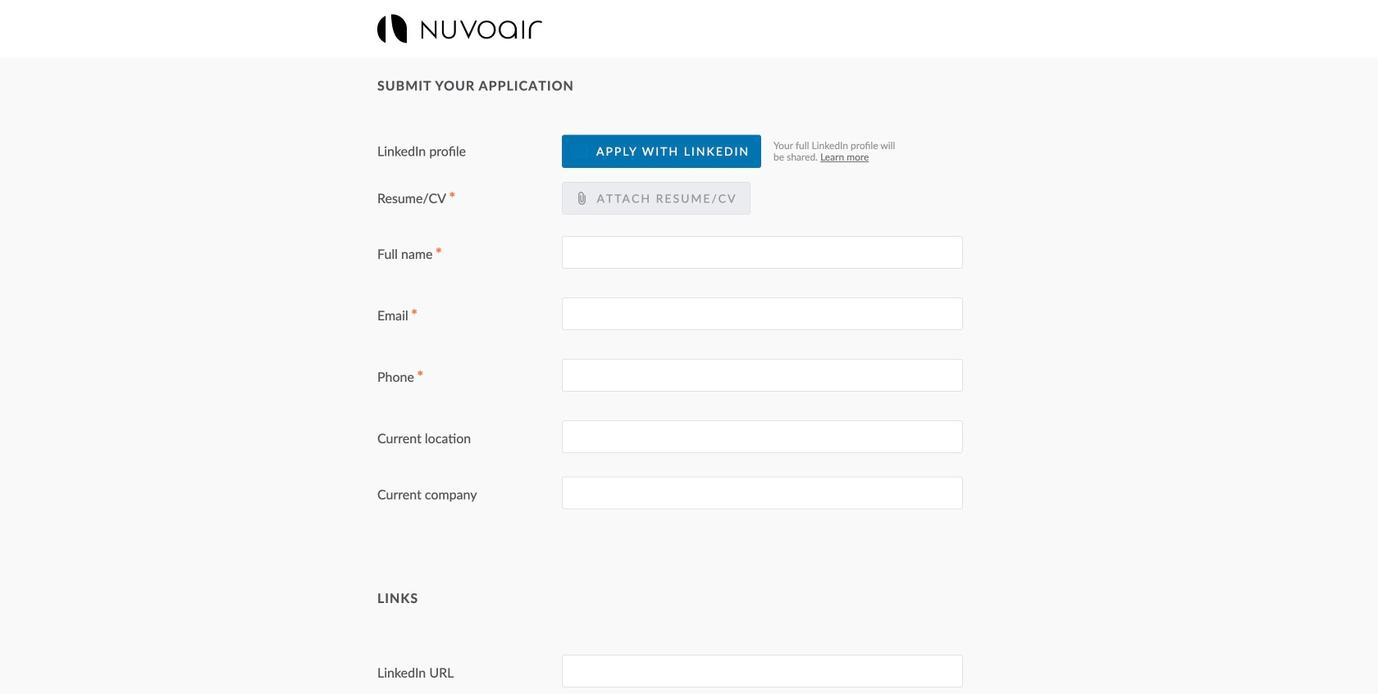 Task type: describe. For each thing, give the bounding box(es) containing it.
nuvoair logo image
[[377, 14, 542, 43]]

paperclip image
[[575, 192, 588, 205]]



Task type: vqa. For each thing, say whether or not it's contained in the screenshot.
paperclip image
yes



Task type: locate. For each thing, give the bounding box(es) containing it.
None email field
[[562, 298, 963, 331]]

None text field
[[562, 359, 963, 392], [562, 421, 963, 454], [562, 359, 963, 392], [562, 421, 963, 454]]

None text field
[[562, 236, 963, 269], [562, 477, 963, 510], [562, 655, 963, 688], [562, 236, 963, 269], [562, 477, 963, 510], [562, 655, 963, 688]]



